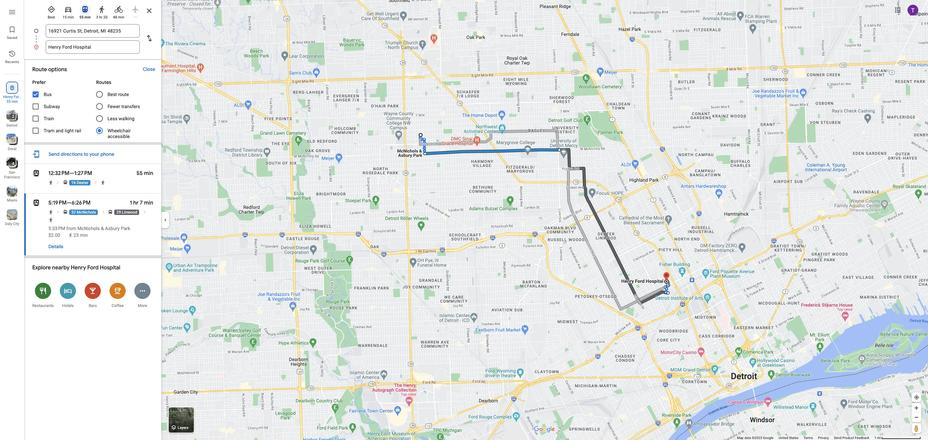 Task type: vqa. For each thing, say whether or not it's contained in the screenshot.
ACTIONS FOR 4651 LIBRARY RD region
no



Task type: locate. For each thing, give the bounding box(es) containing it.
walk image up 5:33 pm
[[48, 218, 53, 223]]

 up henry ford hospital
[[9, 84, 15, 91]]

0 vertical spatial walk image
[[48, 180, 53, 185]]

show street view coverage image
[[912, 424, 922, 434]]

min up detroit
[[12, 100, 18, 104]]

55 up detroit
[[6, 100, 11, 104]]

1 horizontal spatial hospital
[[100, 265, 120, 271]]

recents button
[[0, 47, 24, 66]]

feedback
[[856, 436, 870, 440]]

fewer
[[108, 104, 120, 109]]

privacy button
[[819, 436, 830, 441]]

ford inside henry ford hospital
[[14, 95, 21, 99]]

0 horizontal spatial henry
[[3, 95, 13, 99]]

2 up detroit
[[12, 114, 14, 119]]

55 right 15 min
[[79, 15, 84, 20]]

2 places element up doral
[[7, 137, 14, 143]]

1 none field from the top
[[48, 24, 137, 38]]

send left the product
[[835, 436, 842, 440]]

train
[[44, 116, 54, 121]]

0 horizontal spatial best
[[48, 15, 55, 20]]

2 vertical spatial 55 min
[[137, 170, 153, 177]]

2 places element
[[7, 114, 14, 120], [7, 137, 14, 143]]

29 linwood
[[116, 210, 137, 215]]

Best radio
[[44, 3, 59, 20]]

united states
[[779, 436, 799, 440]]

hr inside directions main content
[[133, 200, 139, 206]]

3 hr 20
[[96, 15, 108, 20]]

bus image right , then icon
[[63, 180, 68, 185]]

5:33 pm
[[48, 226, 65, 231]]

layers
[[178, 426, 189, 431]]

0 horizontal spatial ford
[[14, 95, 21, 99]]

1 for 1 hr 7 min
[[130, 200, 132, 206]]

1 horizontal spatial best
[[108, 92, 117, 97]]

55 up 7
[[137, 170, 143, 177]]

0 vertical spatial transit image
[[81, 5, 89, 13]]

henry inside directions main content
[[71, 265, 86, 271]]

—
[[69, 170, 74, 177], [67, 200, 72, 206]]

0 vertical spatial 2 places element
[[7, 114, 14, 120]]

product
[[843, 436, 855, 440]]

transit image right driving icon
[[81, 5, 89, 13]]

send inside send product feedback 'button'
[[835, 436, 842, 440]]

hr left 7
[[133, 200, 139, 206]]

mcnichols up 23 min
[[77, 226, 100, 231]]

1 left mi
[[875, 436, 877, 440]]

send left directions
[[49, 151, 60, 157]]

walk image down 5:19 pm
[[48, 210, 53, 215]]

0 vertical spatial —
[[69, 170, 74, 177]]

1 horizontal spatial hr
[[133, 200, 139, 206]]

12:32 pm
[[48, 170, 69, 177]]

1 vertical spatial hospital
[[100, 265, 120, 271]]

bus image left 32 on the top
[[63, 210, 68, 215]]

transit image left 12:32 pm
[[32, 169, 40, 178]]

walk image
[[100, 180, 106, 185]]

best for best route
[[108, 92, 117, 97]]

close directions image
[[145, 7, 153, 15]]

bars
[[89, 304, 97, 308]]

subway
[[44, 104, 60, 109]]

data
[[745, 436, 752, 440]]

directions main content
[[24, 0, 161, 441]]

55 min up detroit
[[6, 100, 18, 104]]

list item
[[24, 24, 161, 46], [24, 40, 161, 54]]

2 horizontal spatial 55 min
[[137, 170, 153, 177]]

best left route
[[108, 92, 117, 97]]

hr inside 3 hr 20 radio
[[99, 15, 102, 20]]

, then image down 5:19 pm
[[56, 210, 61, 215]]

1 vertical spatial 2
[[12, 138, 14, 143]]

1 2 from the top
[[12, 114, 14, 119]]

ford up the bars 'button' on the left bottom of the page
[[87, 265, 99, 271]]

min
[[68, 15, 74, 20], [85, 15, 91, 20], [118, 15, 124, 20], [12, 100, 18, 104], [144, 170, 153, 177], [144, 200, 153, 206], [80, 233, 88, 238]]

1 vertical spatial send
[[835, 436, 842, 440]]

0 vertical spatial ford
[[14, 95, 21, 99]]

henry up detroit
[[3, 95, 13, 99]]

1 vertical spatial hr
[[133, 200, 139, 206]]

None field
[[48, 24, 137, 38], [48, 40, 137, 54]]

, then image
[[93, 180, 98, 185], [56, 210, 61, 215], [101, 210, 106, 215], [142, 210, 147, 215]]

wheelchair accessible
[[108, 128, 131, 139]]

1 vertical spatial —
[[67, 200, 72, 206]]

1 vertical spatial transit image
[[32, 169, 40, 178]]

1 for 1 mi
[[875, 436, 877, 440]]

1
[[130, 200, 132, 206], [875, 436, 877, 440]]

daly city button
[[0, 207, 24, 228]]

park
[[121, 226, 130, 231]]

transit image left 5:19 pm
[[32, 198, 40, 208]]

15 min radio
[[61, 3, 75, 20]]

2
[[12, 114, 14, 119], [12, 138, 14, 143]]

list
[[24, 24, 161, 54]]

less
[[108, 116, 117, 121]]

0 horizontal spatial 55 min
[[6, 100, 18, 104]]

, then image down 1 hr 7 min in the left of the page
[[142, 210, 147, 215]]

walk image for 5:19 pm — 6:26 pm
[[48, 210, 53, 215]]

2 horizontal spatial 55
[[137, 170, 143, 177]]

1 vertical spatial 55
[[6, 100, 11, 104]]

hotels button
[[55, 279, 80, 312]]

0 vertical spatial hospital
[[5, 100, 19, 104]]

footer containing map data ©2023 google
[[738, 436, 875, 441]]

2 vertical spatial 
[[32, 198, 40, 208]]

55 min radio
[[78, 3, 92, 20]]

daly
[[5, 222, 12, 226]]

0 vertical spatial 
[[9, 84, 15, 91]]

1 horizontal spatial ford
[[87, 265, 99, 271]]

©2023
[[752, 436, 763, 440]]

transit image for 5:19 pm — 6:26 pm
[[32, 198, 40, 208]]

2 vertical spatial 55
[[137, 170, 143, 177]]

15 min
[[63, 15, 74, 20]]

0 vertical spatial best
[[48, 15, 55, 20]]

1 vertical spatial mcnichols
[[77, 226, 100, 231]]

0 vertical spatial none field
[[48, 24, 137, 38]]

0 vertical spatial 1
[[130, 200, 132, 206]]

walk image left , then icon
[[48, 180, 53, 185]]

ford
[[14, 95, 21, 99], [87, 265, 99, 271]]

1 vertical spatial best
[[108, 92, 117, 97]]

2 vertical spatial transit image
[[32, 198, 40, 208]]

send for send product feedback
[[835, 436, 842, 440]]

2 2 from the top
[[12, 138, 14, 143]]

nearby
[[52, 265, 70, 271]]

min inside  list
[[12, 100, 18, 104]]

0 vertical spatial 2
[[12, 114, 14, 119]]

hospital
[[5, 100, 19, 104], [100, 265, 120, 271]]

1 walk image from the top
[[48, 180, 53, 185]]

1 horizontal spatial henry
[[71, 265, 86, 271]]

show your location image
[[914, 395, 920, 401]]

1 vertical spatial 55 min
[[6, 100, 18, 104]]

2 for detroit
[[12, 114, 14, 119]]

1 horizontal spatial send
[[835, 436, 842, 440]]

united states button
[[779, 436, 799, 441]]

55 min inside directions main content
[[137, 170, 153, 177]]

hr for 1
[[133, 200, 139, 206]]

send product feedback
[[835, 436, 870, 440]]

— up 16
[[69, 170, 74, 177]]

1 vertical spatial 
[[32, 169, 40, 178]]

55 min up 1 hr 7 min in the left of the page
[[137, 170, 153, 177]]

 left 5:19 pm
[[32, 198, 40, 208]]

details
[[48, 244, 63, 250]]

16 dexter
[[71, 181, 88, 185]]

0 horizontal spatial hospital
[[5, 100, 19, 104]]

bus image
[[63, 180, 68, 185], [63, 210, 68, 215], [108, 210, 113, 215]]

2 for doral
[[12, 138, 14, 143]]

Destination Henry Ford Hospital field
[[48, 43, 137, 51]]

23 min
[[74, 233, 88, 238]]

0 vertical spatial henry
[[3, 95, 13, 99]]

linwood
[[122, 210, 137, 215]]

list item down the starting point 16921 curtis st, detroit, mi 48235 field
[[24, 40, 161, 54]]

send directions to your phone
[[49, 151, 114, 157]]

55 min left 3 at left top
[[79, 15, 91, 20]]

55
[[79, 15, 84, 20], [6, 100, 11, 104], [137, 170, 143, 177]]

1 vertical spatial walk image
[[48, 210, 53, 215]]

1 inside directions main content
[[130, 200, 132, 206]]

hospital up detroit
[[5, 100, 19, 104]]

16
[[71, 181, 76, 185]]

cycling image
[[115, 5, 123, 13]]

1 up linwood on the top left of the page
[[130, 200, 132, 206]]

route options
[[32, 66, 67, 73]]

0 vertical spatial hr
[[99, 15, 102, 20]]

explore
[[32, 265, 51, 271]]

1 vertical spatial 1
[[875, 436, 877, 440]]

bus
[[44, 92, 52, 97]]

— up 32 on the top
[[67, 200, 72, 206]]

2 list item from the top
[[24, 40, 161, 54]]

1 horizontal spatial 55 min
[[79, 15, 91, 20]]

rail
[[75, 128, 81, 133]]

1 vertical spatial none field
[[48, 40, 137, 54]]

1 vertical spatial henry
[[71, 265, 86, 271]]

list item down 3 at left top
[[24, 24, 161, 46]]

send directions to your phone button
[[45, 148, 118, 161]]

none field down the starting point 16921 curtis st, detroit, mi 48235 field
[[48, 40, 137, 54]]

55 min
[[79, 15, 91, 20], [6, 100, 18, 104], [137, 170, 153, 177]]

routes
[[96, 79, 111, 85]]

san francisco
[[4, 170, 20, 180]]

francisco
[[4, 175, 20, 180]]

1 vertical spatial 2 places element
[[7, 137, 14, 143]]

1 horizontal spatial 55
[[79, 15, 84, 20]]

mcnichols
[[77, 210, 96, 215], [77, 226, 100, 231]]

0 horizontal spatial 1
[[130, 200, 132, 206]]

footer
[[738, 436, 875, 441]]

best down best travel modes icon
[[48, 15, 55, 20]]

1 2 places element from the top
[[7, 114, 14, 120]]

hospital up coffee button
[[100, 265, 120, 271]]

tram and light rail
[[44, 128, 81, 133]]

2 none field from the top
[[48, 40, 137, 54]]

6:26 pm
[[72, 200, 91, 206]]

2 up doral
[[12, 138, 14, 143]]

walk image
[[48, 180, 53, 185], [48, 210, 53, 215], [48, 218, 53, 223]]

send
[[49, 151, 60, 157], [835, 436, 842, 440]]

0 horizontal spatial 55
[[6, 100, 11, 104]]

0 vertical spatial 55 min
[[79, 15, 91, 20]]

dexter
[[77, 181, 88, 185]]

map
[[738, 436, 744, 440]]

hr
[[99, 15, 102, 20], [133, 200, 139, 206]]

None radio
[[128, 3, 143, 17]]

2 vertical spatial walk image
[[48, 218, 53, 223]]

henry
[[3, 95, 13, 99], [71, 265, 86, 271]]

saved
[[7, 35, 17, 40]]

hr right 3 at left top
[[99, 15, 102, 20]]

min left 3 at left top
[[85, 15, 91, 20]]

transit image
[[81, 5, 89, 13], [32, 169, 40, 178], [32, 198, 40, 208]]

2 places element up detroit
[[7, 114, 14, 120]]

henry right nearby
[[71, 265, 86, 271]]

2 walk image from the top
[[48, 210, 53, 215]]

55 inside directions main content
[[137, 170, 143, 177]]

bus image for 5:19 pm
[[63, 210, 68, 215]]

walk image for 12:32 pm — 1:27 pm
[[48, 180, 53, 185]]

fewer transfers
[[108, 104, 140, 109]]

send inside send directions to your phone "button"
[[49, 151, 60, 157]]

mcnichols down 6:26 pm
[[77, 210, 96, 215]]

1 vertical spatial ford
[[87, 265, 99, 271]]

hospital inside directions main content
[[100, 265, 120, 271]]


[[9, 84, 15, 91], [32, 169, 40, 178], [32, 198, 40, 208]]

0 horizontal spatial send
[[49, 151, 60, 157]]

1 mi button
[[875, 436, 922, 440]]

0 vertical spatial send
[[49, 151, 60, 157]]

48 min radio
[[112, 3, 126, 20]]

5:33 pm from mcnichols & asbury park $2.00
[[48, 226, 130, 238]]

light
[[65, 128, 74, 133]]

ford inside directions main content
[[87, 265, 99, 271]]

none field down 3 at left top
[[48, 24, 137, 38]]

ford left prefer bus
[[14, 95, 21, 99]]

1 horizontal spatial 1
[[875, 436, 877, 440]]

zoom out image
[[915, 415, 920, 420]]

, then image left 29
[[101, 210, 106, 215]]

min right "23"
[[80, 233, 88, 238]]

2 2 places element from the top
[[7, 137, 14, 143]]

details button
[[45, 241, 67, 253]]

0 vertical spatial 55
[[79, 15, 84, 20]]

best inside directions main content
[[108, 92, 117, 97]]

0 horizontal spatial hr
[[99, 15, 102, 20]]

— for 5:19 pm
[[67, 200, 72, 206]]

 left 12:32 pm
[[32, 169, 40, 178]]

best
[[48, 15, 55, 20], [108, 92, 117, 97]]

best inside option
[[48, 15, 55, 20]]

2 places element for detroit
[[7, 114, 14, 120]]

55 min inside  list
[[6, 100, 18, 104]]

best for best
[[48, 15, 55, 20]]

32 mcnichols
[[71, 210, 96, 215]]



Task type: describe. For each thing, give the bounding box(es) containing it.
and
[[56, 128, 64, 133]]

flights image
[[131, 5, 140, 13]]

terms
[[804, 436, 814, 440]]

transfers
[[121, 104, 140, 109]]

bus image left 29
[[108, 210, 113, 215]]

henry ford hospital
[[3, 95, 21, 104]]

city
[[13, 222, 19, 226]]

&
[[101, 226, 104, 231]]

henry inside henry ford hospital
[[3, 95, 13, 99]]

transit image for 12:32 pm — 1:27 pm
[[32, 169, 40, 178]]

list inside google maps element
[[24, 24, 161, 54]]

bus image for 12:32 pm
[[63, 180, 68, 185]]

1:27 pm
[[74, 170, 92, 177]]

23
[[74, 233, 79, 238]]

 for 5:19 pm
[[32, 198, 40, 208]]

wheelchair
[[108, 128, 131, 133]]

4 places element
[[7, 161, 14, 167]]

recents
[[5, 60, 19, 64]]

bars button
[[80, 279, 105, 312]]

to
[[84, 151, 88, 157]]

accessible
[[108, 134, 130, 139]]

55 inside radio
[[79, 15, 84, 20]]

20
[[103, 15, 108, 20]]

min inside radio
[[85, 15, 91, 20]]

transit image inside 55 min radio
[[81, 5, 89, 13]]

$2.00
[[48, 233, 60, 238]]

48 min
[[113, 15, 124, 20]]

1 mi
[[875, 436, 882, 440]]

close button
[[140, 63, 159, 75]]

your
[[90, 151, 99, 157]]

mi
[[878, 436, 882, 440]]

min right 7
[[144, 200, 153, 206]]

— for 12:32 pm
[[69, 170, 74, 177]]

min right 48
[[118, 15, 124, 20]]

privacy
[[819, 436, 830, 440]]

san
[[9, 170, 15, 175]]

collapse side panel image
[[162, 217, 169, 224]]

best route
[[108, 92, 129, 97]]

5:19 pm — 6:26 pm
[[48, 200, 91, 206]]

, then image left walk icon
[[93, 180, 98, 185]]

prefer bus
[[32, 79, 52, 97]]

3 hr 20 radio
[[95, 3, 109, 20]]

from
[[66, 226, 76, 231]]

walking image
[[68, 233, 73, 238]]

29
[[116, 210, 121, 215]]

hospital inside henry ford hospital
[[5, 100, 19, 104]]

48
[[113, 15, 117, 20]]

reverse starting point and destination image
[[145, 34, 153, 42]]

min up 1 hr 7 min in the left of the page
[[144, 170, 153, 177]]

3 walk image from the top
[[48, 218, 53, 223]]

hotels
[[62, 304, 74, 308]]

walking image
[[98, 5, 106, 13]]

close
[[143, 66, 155, 72]]

menu image
[[8, 8, 16, 16]]

terms button
[[804, 436, 814, 441]]

, then image
[[56, 180, 61, 185]]

google
[[763, 436, 774, 440]]

hr for 3
[[99, 15, 102, 20]]

google maps element
[[0, 0, 929, 441]]

1 list item from the top
[[24, 24, 161, 46]]

map data ©2023 google
[[738, 436, 774, 440]]

Starting point 16921 Curtis St, Detroit, MI 48235 field
[[48, 27, 137, 35]]

best travel modes image
[[47, 5, 55, 13]]

12:32 pm — 1:27 pm
[[48, 170, 92, 177]]

miami
[[7, 198, 17, 203]]

5:19 pm
[[48, 200, 67, 206]]

 for 12:32 pm
[[32, 169, 40, 178]]

55 min inside radio
[[79, 15, 91, 20]]

7
[[140, 200, 143, 206]]

coffee
[[112, 304, 124, 308]]

restaurants button
[[31, 279, 55, 312]]

more
[[138, 304, 147, 308]]

route
[[118, 92, 129, 97]]

send for send directions to your phone
[[49, 151, 60, 157]]

states
[[790, 436, 799, 440]]

explore nearby henry ford hospital
[[32, 265, 120, 271]]

footer inside google maps element
[[738, 436, 875, 441]]

coffee button
[[105, 279, 130, 312]]

zoom in image
[[915, 406, 920, 411]]

route
[[32, 66, 47, 73]]

more button
[[130, 279, 155, 312]]

saved button
[[0, 23, 24, 42]]

min right 15 at the left
[[68, 15, 74, 20]]

restaurants
[[32, 304, 54, 308]]

2 places element for doral
[[7, 137, 14, 143]]

3
[[96, 15, 98, 20]]

options
[[48, 66, 67, 73]]

15
[[63, 15, 67, 20]]

mcnichols inside 5:33 pm from mcnichols & asbury park $2.00
[[77, 226, 100, 231]]

phone
[[101, 151, 114, 157]]

google account: tyler black  
(blacklashes1000@gmail.com) image
[[908, 5, 919, 15]]

none field destination henry ford hospital
[[48, 40, 137, 54]]

tram
[[44, 128, 55, 133]]

32
[[71, 210, 76, 215]]

asbury
[[105, 226, 120, 231]]

0 vertical spatial mcnichols
[[77, 210, 96, 215]]

55 inside  list
[[6, 100, 11, 104]]

driving image
[[64, 5, 72, 13]]

none field the starting point 16921 curtis st, detroit, mi 48235
[[48, 24, 137, 38]]

 inside list
[[9, 84, 15, 91]]

daly city
[[5, 222, 19, 226]]

 list
[[0, 0, 24, 441]]

1 hr 7 min
[[130, 200, 153, 206]]

less walking
[[108, 116, 135, 121]]

prefer
[[32, 79, 46, 85]]

doral
[[8, 147, 16, 151]]

united
[[779, 436, 789, 440]]



